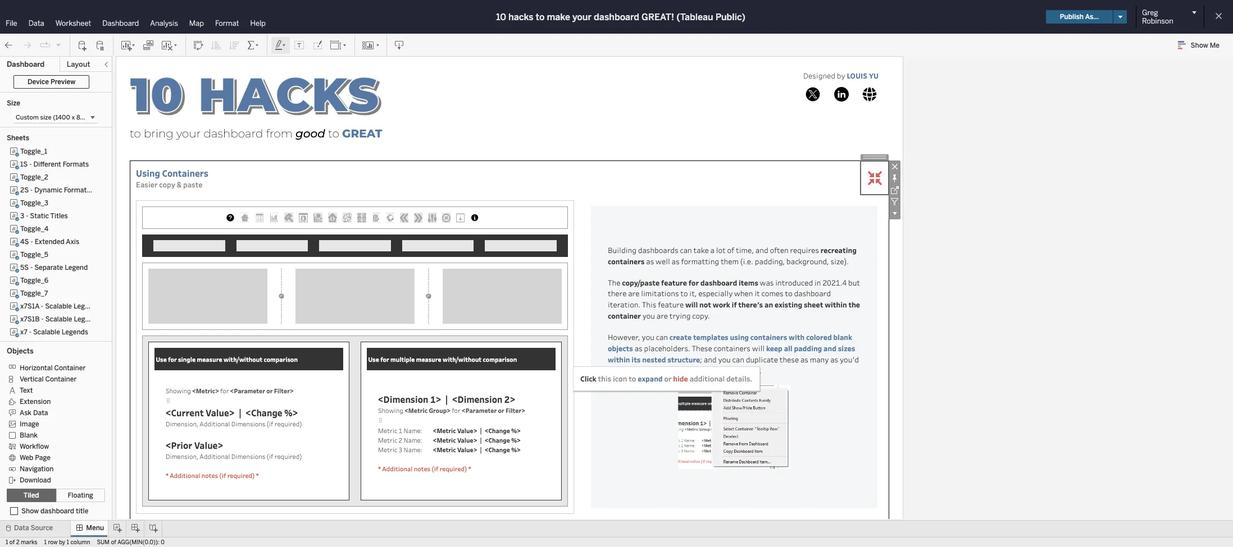 Task type: vqa. For each thing, say whether or not it's contained in the screenshot.
the middle 'or'
yes



Task type: locate. For each thing, give the bounding box(es) containing it.
with/without up group>
[[443, 356, 482, 364]]

go to sheet image
[[889, 184, 901, 196]]

5s
[[20, 264, 29, 272]]

containers down "using"
[[714, 344, 751, 354]]

* additional notes (if required) * down <dimension 1>  |  <dimension 2> showing <metric group> for <parameter or filter> ⠀ metric 1 name: <metric value>  |  <change %> metric 2 name: <metric value>  |  <change %> metric 3 name: <metric value>  |  <change %>
[[378, 465, 471, 474]]

for left the single
[[168, 356, 177, 364]]

* additional notes (if required) * down <prior value> dimension, additional dimensions (if required)
[[166, 472, 259, 480]]

1 vertical spatial legends
[[74, 316, 100, 324]]

this
[[642, 300, 657, 310]]

0 vertical spatial ⠀
[[166, 396, 171, 406]]

1 vertical spatial are
[[657, 311, 668, 321]]

show left me
[[1191, 42, 1209, 49]]

show for show dashboard title
[[21, 508, 39, 516]]

1 vertical spatial data
[[33, 410, 48, 417]]

measure right the single
[[197, 356, 222, 364]]

1 vertical spatial 3
[[399, 446, 403, 454]]

1 vertical spatial by
[[59, 540, 65, 547]]

2 measure from the left
[[416, 356, 442, 364]]

you up placeholders.
[[642, 333, 655, 343]]

application containing using containers
[[112, 56, 1233, 537]]

existing
[[775, 300, 803, 310]]

as well as formatting them (i.e. padding, background, size).
[[645, 257, 849, 267]]

application
[[112, 56, 1233, 537]]

with/without up showing <metric> for <parameter or filter> ⠀ <current value>  |  <change %> dimension, additional dimensions (if required)
[[224, 356, 262, 364]]

1 horizontal spatial filter>
[[506, 407, 525, 415]]

background,
[[787, 257, 829, 267]]

comparison for use for multiple measure with/without comparison
[[483, 356, 517, 364]]

and inside keep all padding and sizes within its nested structure
[[824, 344, 837, 354]]

0 vertical spatial or
[[665, 374, 672, 384]]

value> inside <prior value> dimension, additional dimensions (if required)
[[194, 440, 223, 452]]

1 vertical spatial containers
[[751, 333, 788, 342]]

2 vertical spatial you
[[719, 355, 731, 365]]

0 vertical spatial scalable
[[45, 303, 72, 311]]

data up 1 of 2 marks at left bottom
[[14, 525, 29, 533]]

for up it,
[[689, 278, 699, 288]]

2 vertical spatial can
[[733, 355, 745, 365]]

padding,
[[755, 257, 785, 267]]

1 horizontal spatial show
[[1191, 42, 1209, 49]]

2 dimensions from the top
[[231, 453, 265, 461]]

if
[[732, 300, 737, 310]]

scalable down x7s1a - scalable legends
[[45, 316, 72, 324]]

dimension, down <prior
[[166, 453, 198, 461]]

you down "this"
[[643, 311, 655, 321]]

2 vertical spatial data
[[14, 525, 29, 533]]

notes
[[414, 465, 431, 474], [202, 472, 218, 480]]

data up replay animation image
[[28, 19, 44, 28]]

introduced
[[776, 278, 813, 288]]

0 horizontal spatial with/without
[[224, 356, 262, 364]]

- right 4s
[[31, 238, 33, 246]]

0 vertical spatial you
[[643, 311, 655, 321]]

dimensions up <prior value> dimension, additional dimensions (if required)
[[231, 420, 265, 429]]

2 vertical spatial and
[[704, 355, 717, 365]]

0 vertical spatial data
[[28, 19, 44, 28]]

within down 2021.4
[[825, 300, 847, 310]]

new data source image
[[77, 40, 88, 51]]

1 vertical spatial will
[[752, 344, 765, 354]]

1 vertical spatial the
[[671, 366, 682, 376]]

0 horizontal spatial can
[[656, 333, 668, 343]]

showing left group>
[[378, 407, 403, 415]]

data down extension
[[33, 410, 48, 417]]

collapse image
[[103, 61, 110, 68]]

feature inside the copy/paste feature for dashboard items
[[662, 278, 687, 288]]

0 horizontal spatial 3
[[20, 212, 24, 220]]

1 horizontal spatial showing
[[378, 407, 403, 415]]

measure right multiple
[[416, 356, 442, 364]]

0 horizontal spatial <parameter
[[230, 387, 265, 395]]

0 vertical spatial and
[[756, 246, 769, 256]]

1 horizontal spatial by
[[837, 71, 846, 81]]

3 inside <dimension 1>  |  <dimension 2> showing <metric group> for <parameter or filter> ⠀ metric 1 name: <metric value>  |  <change %> metric 2 name: <metric value>  |  <change %> metric 3 name: <metric value>  |  <change %>
[[399, 446, 403, 454]]

3 inside list box
[[20, 212, 24, 220]]

replay animation image
[[55, 41, 62, 48]]

1 name: from the top
[[404, 427, 423, 435]]

list box
[[7, 146, 105, 339]]

1 horizontal spatial 3
[[399, 446, 403, 454]]

1
[[399, 427, 403, 435], [6, 540, 8, 547], [44, 540, 47, 547], [67, 540, 69, 547]]

*
[[378, 465, 381, 474], [469, 465, 471, 474], [166, 472, 169, 480], [256, 472, 259, 480]]

data inside option
[[33, 410, 48, 417]]

container
[[608, 311, 641, 321]]

dashboard down redo icon
[[7, 60, 45, 69]]

1 vertical spatial dimensions
[[231, 453, 265, 461]]

to right like,
[[624, 366, 631, 377]]

2 vertical spatial metric
[[378, 446, 397, 454]]

legends down x7s1b - scalable legends
[[62, 329, 88, 337]]

more options image
[[889, 208, 901, 220]]

paste
[[183, 180, 203, 190]]

1>
[[430, 394, 441, 406]]

2 name: from the top
[[404, 436, 423, 445]]

to up existing
[[785, 289, 793, 299]]

(if
[[267, 420, 273, 429], [267, 453, 273, 461], [432, 465, 439, 474], [219, 472, 226, 480]]

download option
[[7, 475, 97, 486]]

as down padding
[[801, 355, 809, 365]]

legends up x7s1b - scalable legends
[[74, 303, 100, 311]]

dashboard inside "was introduced in 2021.4 but there are limitations to it, especially when it comes to dashboard iteration. this feature"
[[794, 289, 831, 299]]

containers up 'keep'
[[751, 333, 788, 342]]

<metric
[[405, 407, 428, 415], [433, 427, 456, 435], [433, 436, 456, 445], [433, 446, 456, 454]]

2 horizontal spatial can
[[733, 355, 745, 365]]

feature inside "was introduced in 2021.4 but there are limitations to it, especially when it comes to dashboard iteration. this feature"
[[658, 300, 684, 310]]

- right x7
[[29, 329, 32, 337]]

1 vertical spatial dashboard
[[7, 60, 45, 69]]

2 with/without from the left
[[443, 356, 482, 364]]

dimensions down showing <metric> for <parameter or filter> ⠀ <current value>  |  <change %> dimension, additional dimensions (if required)
[[231, 453, 265, 461]]

requires
[[791, 246, 819, 256]]

0 vertical spatial the
[[849, 300, 861, 310]]

0 horizontal spatial show
[[21, 508, 39, 516]]

legends for x7s1b - scalable legends
[[74, 316, 100, 324]]

blank option
[[7, 430, 97, 441]]

- right '1s'
[[29, 161, 32, 169]]

filter> inside <dimension 1>  |  <dimension 2> showing <metric group> for <parameter or filter> ⠀ metric 1 name: <metric value>  |  <change %> metric 2 name: <metric value>  |  <change %> metric 3 name: <metric value>  |  <change %>
[[506, 407, 525, 415]]

and up the "padding,"
[[756, 246, 769, 256]]

0 vertical spatial <parameter
[[230, 387, 265, 395]]

comes
[[762, 289, 784, 299]]

0 horizontal spatial 2
[[16, 540, 19, 547]]

your
[[573, 12, 592, 22]]

2 horizontal spatial of
[[728, 246, 735, 256]]

2 vertical spatial legends
[[62, 329, 88, 337]]

<parameter right group>
[[462, 407, 497, 415]]

- right 5s
[[30, 264, 33, 272]]

marks
[[21, 540, 37, 547]]

2 <dimension from the left
[[452, 394, 503, 406]]

legends for x7 - scalable legends
[[62, 329, 88, 337]]

0 vertical spatial 3
[[20, 212, 24, 220]]

file
[[6, 19, 17, 28]]

single
[[178, 356, 196, 364]]

of right lot
[[728, 246, 735, 256]]

1 horizontal spatial the
[[849, 300, 861, 310]]

0 horizontal spatial dashboard
[[7, 60, 45, 69]]

can for you
[[656, 333, 668, 343]]

dimensions inside <prior value> dimension, additional dimensions (if required)
[[231, 453, 265, 461]]

toggle_7
[[20, 290, 48, 298]]

this
[[598, 374, 612, 384]]

formatting
[[64, 187, 99, 194]]

public)
[[716, 12, 746, 22]]

2 comparison from the left
[[483, 356, 517, 364]]

0 horizontal spatial will
[[686, 300, 698, 310]]

objects
[[7, 347, 34, 356]]

* additional notes (if required) *
[[378, 465, 471, 474], [166, 472, 259, 480]]

horizontal container option
[[7, 363, 97, 374]]

measure
[[197, 356, 222, 364], [416, 356, 442, 364]]

measure for multiple
[[416, 356, 442, 364]]

marks. press enter to open the view data window.. use arrow keys to navigate data visualization elements. image
[[861, 161, 889, 195]]

1 vertical spatial feature
[[658, 300, 684, 310]]

1 horizontal spatial within
[[825, 300, 847, 310]]

1 vertical spatial can
[[656, 333, 668, 343]]

remove from dashboard image
[[889, 161, 901, 173]]

of right sum
[[111, 540, 116, 547]]

1 vertical spatial name:
[[404, 436, 423, 445]]

copy
[[159, 180, 175, 190]]

and up many
[[824, 344, 837, 354]]

show for show me
[[1191, 42, 1209, 49]]

dynamic
[[34, 187, 62, 194]]

workflow option
[[7, 441, 97, 452]]

format workbook image
[[312, 40, 323, 51]]

scalable up x7s1b - scalable legends
[[45, 303, 72, 311]]

0 horizontal spatial <dimension
[[378, 394, 429, 406]]

extension
[[20, 398, 51, 406]]

; and you can duplicate these as many as you'd like, to
[[608, 355, 861, 377]]

custom size (1400 x 850)
[[16, 114, 90, 121]]

containers
[[162, 167, 208, 179]]

- right 2s
[[30, 187, 33, 194]]

2 dimension, from the top
[[166, 453, 198, 461]]

the
[[608, 278, 621, 288]]

items
[[739, 278, 759, 288]]

templates
[[694, 333, 729, 342]]

not
[[700, 300, 712, 310]]

to left make
[[536, 12, 545, 22]]

sheets
[[7, 134, 29, 142]]

0 vertical spatial dimensions
[[231, 420, 265, 429]]

0 vertical spatial will
[[686, 300, 698, 310]]

dimension, inside <prior value> dimension, additional dimensions (if required)
[[166, 453, 198, 461]]

web page
[[20, 455, 51, 462]]

can inside ; and you can duplicate these as many as you'd like, to
[[733, 355, 745, 365]]

4s - extended axis
[[20, 238, 79, 246]]

0 horizontal spatial by
[[59, 540, 65, 547]]

1 horizontal spatial use
[[368, 356, 379, 364]]

an
[[765, 300, 773, 310]]

feature up limitations
[[662, 278, 687, 288]]

<dimension left 2>
[[452, 394, 503, 406]]

are left the trying
[[657, 311, 668, 321]]

1 horizontal spatial 2
[[399, 436, 403, 445]]

image image
[[130, 59, 393, 145], [801, 85, 825, 103], [862, 87, 878, 102], [834, 87, 849, 102], [470, 214, 479, 222], [278, 264, 286, 330], [425, 264, 433, 330], [678, 386, 791, 470]]

to left it,
[[681, 289, 688, 299]]

0 vertical spatial 2
[[399, 436, 403, 445]]

legends down x7s1a - scalable legends
[[74, 316, 100, 324]]

list box containing toggle_1
[[7, 146, 105, 339]]

2>
[[505, 394, 515, 406]]

1 vertical spatial dimension,
[[166, 453, 198, 461]]

by right row on the bottom left
[[59, 540, 65, 547]]

- for x7s1b
[[41, 316, 44, 324]]

duplicate image
[[143, 40, 154, 51]]

1 vertical spatial showing
[[378, 407, 403, 415]]

navigation
[[20, 466, 54, 474]]

comparison for use for single measure with/without comparison
[[264, 356, 298, 364]]

- for x7
[[29, 329, 32, 337]]

scalable for x7
[[33, 329, 60, 337]]

by left 'louis' on the top
[[837, 71, 846, 81]]

containers down building at the top of the page
[[608, 257, 645, 266]]

ask data option
[[7, 407, 97, 419]]

are inside "was introduced in 2021.4 but there are limitations to it, especially when it comes to dashboard iteration. this feature"
[[628, 289, 640, 299]]

1 vertical spatial <parameter
[[462, 407, 497, 415]]

totals image
[[247, 40, 260, 51]]

<parameter down use for single measure with/without comparison
[[230, 387, 265, 395]]

metric
[[378, 427, 397, 435], [378, 436, 397, 445], [378, 446, 397, 454]]

1 vertical spatial or
[[267, 387, 273, 395]]

worksheet
[[55, 19, 91, 28]]

dashboard up sheet
[[794, 289, 831, 299]]

1 row by 1 column
[[44, 540, 90, 547]]

0 vertical spatial dimension,
[[166, 420, 198, 429]]

0 horizontal spatial are
[[628, 289, 640, 299]]

show mark labels image
[[294, 40, 305, 51]]

legends for x7s1a - scalable legends
[[74, 303, 100, 311]]

1 dimensions from the top
[[231, 420, 265, 429]]

showing up <current
[[166, 387, 191, 395]]

accelerate the dashboarding process .
[[633, 366, 762, 377]]

dashboard
[[594, 12, 640, 22], [701, 278, 737, 288], [794, 289, 831, 299], [40, 508, 74, 516]]

2 vertical spatial scalable
[[33, 329, 60, 337]]

web page option
[[7, 452, 97, 464]]

use left multiple
[[368, 356, 379, 364]]

the inside will not work if there's an existing sheet within the container
[[849, 300, 861, 310]]

are down copy/paste in the right of the page
[[628, 289, 640, 299]]

1 horizontal spatial ⠀
[[378, 416, 383, 426]]

<dimension left 1>
[[378, 394, 429, 406]]

- for x7s1a
[[41, 303, 43, 311]]

for right <metric>
[[220, 387, 229, 395]]

- for 1s
[[29, 161, 32, 169]]

horizontal container
[[20, 365, 86, 373]]

pause auto updates image
[[95, 40, 106, 51]]

comparison
[[264, 356, 298, 364], [483, 356, 517, 364]]

1 vertical spatial metric
[[378, 436, 397, 445]]

structure
[[668, 355, 700, 365]]

2 vertical spatial name:
[[404, 446, 423, 454]]

can up process
[[733, 355, 745, 365]]

<change inside showing <metric> for <parameter or filter> ⠀ <current value>  |  <change %> dimension, additional dimensions (if required)
[[246, 407, 283, 419]]

legend
[[65, 264, 88, 272]]

redo image
[[21, 40, 33, 51]]

- right x7s1b
[[41, 316, 44, 324]]

1 vertical spatial ⠀
[[378, 416, 383, 426]]

map
[[189, 19, 204, 28]]

to right icon
[[629, 374, 636, 384]]

navigation option
[[7, 464, 97, 475]]

however,
[[608, 333, 641, 343]]

notes down <prior value> dimension, additional dimensions (if required)
[[202, 472, 218, 480]]

1 horizontal spatial <dimension
[[452, 394, 503, 406]]

1 horizontal spatial with/without
[[443, 356, 482, 364]]

or inside <dimension 1>  |  <dimension 2> showing <metric group> for <parameter or filter> ⠀ metric 1 name: <metric value>  |  <change %> metric 2 name: <metric value>  |  <change %> metric 3 name: <metric value>  |  <change %>
[[498, 407, 504, 415]]

x7s1b - scalable legends
[[20, 316, 100, 324]]

containers for as placeholders. these containers will
[[714, 344, 751, 354]]

can up placeholders.
[[656, 333, 668, 343]]

togglestate option group
[[7, 490, 105, 503]]

vertical container option
[[7, 374, 97, 385]]

0 vertical spatial filter>
[[274, 387, 294, 395]]

0 vertical spatial can
[[680, 246, 692, 256]]

- right x7s1a
[[41, 303, 43, 311]]

0 horizontal spatial or
[[267, 387, 273, 395]]

<parameter inside <dimension 1>  |  <dimension 2> showing <metric group> for <parameter or filter> ⠀ metric 1 name: <metric value>  |  <change %> metric 2 name: <metric value>  |  <change %> metric 3 name: <metric value>  |  <change %>
[[462, 407, 497, 415]]

placeholders.
[[644, 344, 691, 354]]

1 vertical spatial show
[[21, 508, 39, 516]]

<prior value> dimension, additional dimensions (if required)
[[166, 440, 302, 461]]

and right ;
[[704, 355, 717, 365]]

with/without for multiple
[[443, 356, 482, 364]]

and
[[756, 246, 769, 256], [824, 344, 837, 354], [704, 355, 717, 365]]

name:
[[404, 427, 423, 435], [404, 436, 423, 445], [404, 446, 423, 454]]

will down it,
[[686, 300, 698, 310]]

as left well
[[646, 257, 654, 267]]

use left the single
[[156, 356, 167, 364]]

2 metric from the top
[[378, 436, 397, 445]]

containers inside create templates using containers with colored blank objects
[[751, 333, 788, 342]]

container down horizontal container
[[45, 376, 77, 384]]

a
[[711, 246, 715, 256]]

click this icon to expand or hide additional details.
[[581, 374, 753, 384]]

greg
[[1143, 8, 1159, 17]]

1 horizontal spatial comparison
[[483, 356, 517, 364]]

dashboard up especially on the bottom of the page
[[701, 278, 737, 288]]

1 horizontal spatial dashboard
[[102, 19, 139, 28]]

1 with/without from the left
[[224, 356, 262, 364]]

%> inside showing <metric> for <parameter or filter> ⠀ <current value>  |  <change %> dimension, additional dimensions (if required)
[[284, 407, 298, 419]]

0 vertical spatial container
[[54, 365, 86, 373]]

2 vertical spatial or
[[498, 407, 504, 415]]

limitations
[[641, 289, 679, 299]]

- left static at the top of the page
[[26, 212, 28, 220]]

2 use from the left
[[368, 356, 379, 364]]

dimension, down <current
[[166, 420, 198, 429]]

menu
[[86, 525, 104, 533]]

.
[[760, 366, 762, 377]]

toggle_5
[[20, 251, 48, 259]]

0 horizontal spatial within
[[608, 355, 630, 365]]

help
[[250, 19, 266, 28]]

0 vertical spatial metric
[[378, 427, 397, 435]]

1 horizontal spatial can
[[680, 246, 692, 256]]

0 horizontal spatial measure
[[197, 356, 222, 364]]

show
[[1191, 42, 1209, 49], [21, 508, 39, 516]]

1 vertical spatial scalable
[[45, 316, 72, 324]]

undo image
[[3, 40, 15, 51]]

1 horizontal spatial measure
[[416, 356, 442, 364]]

for right group>
[[452, 407, 461, 415]]

of left marks
[[9, 540, 15, 547]]

dashboard up new worksheet image
[[102, 19, 139, 28]]

1 <dimension from the left
[[378, 394, 429, 406]]

of for sum of agg(min(0.0)): 0
[[111, 540, 116, 547]]

0 horizontal spatial use
[[156, 356, 167, 364]]

within down objects
[[608, 355, 630, 365]]

1 measure from the left
[[197, 356, 222, 364]]

1 use from the left
[[156, 356, 167, 364]]

1 inside <dimension 1>  |  <dimension 2> showing <metric group> for <parameter or filter> ⠀ metric 1 name: <metric value>  |  <change %> metric 2 name: <metric value>  |  <change %> metric 3 name: <metric value>  |  <change %>
[[399, 427, 403, 435]]

lot
[[716, 246, 726, 256]]

process
[[733, 366, 760, 376]]

3 name: from the top
[[404, 446, 423, 454]]

container for vertical container
[[45, 376, 77, 384]]

0 horizontal spatial ⠀
[[166, 396, 171, 406]]

create
[[670, 333, 692, 342]]

1 comparison from the left
[[264, 356, 298, 364]]

1 vertical spatial you
[[642, 333, 655, 343]]

use for multiple measure with/without comparison
[[367, 356, 517, 364]]

0 horizontal spatial comparison
[[264, 356, 298, 364]]

by inside application
[[837, 71, 846, 81]]

show down tiled
[[21, 508, 39, 516]]

can left the take
[[680, 246, 692, 256]]

can for dashboards
[[680, 246, 692, 256]]

0 vertical spatial name:
[[404, 427, 423, 435]]

scalable down x7s1b - scalable legends
[[33, 329, 60, 337]]

feature up "you are trying copy."
[[658, 300, 684, 310]]

use for use for multiple measure with/without comparison
[[368, 356, 379, 364]]

container up vertical container option
[[54, 365, 86, 373]]

2 vertical spatial containers
[[714, 344, 751, 354]]

1 vertical spatial within
[[608, 355, 630, 365]]

1 horizontal spatial of
[[111, 540, 116, 547]]

data
[[28, 19, 44, 28], [33, 410, 48, 417], [14, 525, 29, 533]]

size
[[40, 114, 51, 121]]

1 metric from the top
[[378, 427, 397, 435]]

0 vertical spatial within
[[825, 300, 847, 310]]

show inside button
[[1191, 42, 1209, 49]]

the down but
[[849, 300, 861, 310]]

you down create templates using containers with colored blank objects
[[719, 355, 731, 365]]

- for 2s
[[30, 187, 33, 194]]

the down structure
[[671, 366, 682, 376]]

notes down <dimension 1>  |  <dimension 2> showing <metric group> for <parameter or filter> ⠀ metric 1 name: <metric value>  |  <change %> metric 2 name: <metric value>  |  <change %> metric 3 name: <metric value>  |  <change %>
[[414, 465, 431, 474]]

as right many
[[831, 355, 839, 365]]

1 vertical spatial and
[[824, 344, 837, 354]]

0 vertical spatial show
[[1191, 42, 1209, 49]]

them
[[721, 257, 739, 267]]

0 vertical spatial are
[[628, 289, 640, 299]]

will up duplicate
[[752, 344, 765, 354]]

its
[[632, 355, 641, 365]]

1 horizontal spatial or
[[498, 407, 504, 415]]

- for 5s
[[30, 264, 33, 272]]

1 dimension, from the top
[[166, 420, 198, 429]]

0 horizontal spatial filter>
[[274, 387, 294, 395]]

static
[[30, 212, 49, 220]]

2 horizontal spatial or
[[665, 374, 672, 384]]

sort descending image
[[229, 40, 240, 51]]



Task type: describe. For each thing, give the bounding box(es) containing it.
blank
[[834, 333, 853, 342]]

will inside will not work if there's an existing sheet within the container
[[686, 300, 698, 310]]

1 vertical spatial 2
[[16, 540, 19, 547]]

download image
[[394, 40, 405, 51]]

for left multiple
[[381, 356, 389, 364]]

containers for create templates using containers with colored blank objects
[[751, 333, 788, 342]]

required) inside <prior value> dimension, additional dimensions (if required)
[[275, 453, 302, 461]]

swap rows and columns image
[[193, 40, 204, 51]]

you'd
[[840, 355, 859, 365]]

sort ascending image
[[211, 40, 222, 51]]

1s
[[20, 161, 28, 169]]

fix width image
[[889, 173, 901, 184]]

time,
[[736, 246, 754, 256]]

as right well
[[672, 257, 680, 267]]

in
[[815, 278, 821, 288]]

highlight image
[[274, 40, 287, 51]]

objects list box
[[7, 359, 105, 486]]

⠀ inside showing <metric> for <parameter or filter> ⠀ <current value>  |  <change %> dimension, additional dimensions (if required)
[[166, 396, 171, 406]]

formats
[[63, 161, 89, 169]]

10 hacks to make your dashboard great! (tableau public)
[[496, 12, 746, 22]]

the inside accelerate the dashboarding process .
[[671, 366, 682, 376]]

will not work if there's an existing sheet within the container
[[608, 300, 862, 321]]

showing inside <dimension 1>  |  <dimension 2> showing <metric group> for <parameter or filter> ⠀ metric 1 name: <metric value>  |  <change %> metric 2 name: <metric value>  |  <change %> metric 3 name: <metric value>  |  <change %>
[[378, 407, 403, 415]]

showing inside showing <metric> for <parameter or filter> ⠀ <current value>  |  <change %> dimension, additional dimensions (if required)
[[166, 387, 191, 395]]

for inside showing <metric> for <parameter or filter> ⠀ <current value>  |  <change %> dimension, additional dimensions (if required)
[[220, 387, 229, 395]]

<metric>
[[192, 387, 219, 395]]

separate
[[34, 264, 63, 272]]

web
[[20, 455, 33, 462]]

additional inside showing <metric> for <parameter or filter> ⠀ <current value>  |  <change %> dimension, additional dimensions (if required)
[[200, 420, 230, 429]]

&
[[177, 180, 182, 190]]

louis
[[847, 71, 868, 80]]

0 horizontal spatial notes
[[202, 472, 218, 480]]

x7
[[20, 329, 27, 337]]

clear sheet image
[[161, 40, 179, 51]]

dashboard inside the copy/paste feature for dashboard items
[[701, 278, 737, 288]]

5s - separate legend
[[20, 264, 88, 272]]

2 inside <dimension 1>  |  <dimension 2> showing <metric group> for <parameter or filter> ⠀ metric 1 name: <metric value>  |  <change %> metric 2 name: <metric value>  |  <change %> metric 3 name: <metric value>  |  <change %>
[[399, 436, 403, 445]]

fit image
[[330, 40, 348, 51]]

keep all padding and sizes within its nested structure
[[608, 344, 857, 365]]

for inside <dimension 1>  |  <dimension 2> showing <metric group> for <parameter or filter> ⠀ metric 1 name: <metric value>  |  <change %> metric 2 name: <metric value>  |  <change %> metric 3 name: <metric value>  |  <change %>
[[452, 407, 461, 415]]

title
[[76, 508, 88, 516]]

or inside showing <metric> for <parameter or filter> ⠀ <current value>  |  <change %> dimension, additional dimensions (if required)
[[267, 387, 273, 395]]

measure for single
[[197, 356, 222, 364]]

colored
[[806, 333, 832, 342]]

horizontal
[[20, 365, 53, 373]]

scalable for x7s1a
[[45, 303, 72, 311]]

show/hide cards image
[[362, 40, 380, 51]]

designed
[[804, 71, 836, 81]]

dashboard right your
[[594, 12, 640, 22]]

copy/paste
[[622, 278, 660, 288]]

make
[[547, 12, 570, 22]]

building dashboards can take a lot of time, and often requires
[[608, 246, 819, 256]]

it
[[755, 289, 760, 299]]

(if inside showing <metric> for <parameter or filter> ⠀ <current value>  |  <change %> dimension, additional dimensions (if required)
[[267, 420, 273, 429]]

(i.e.
[[741, 257, 754, 267]]

often
[[770, 246, 789, 256]]

2021.4
[[823, 278, 847, 288]]

was
[[760, 278, 774, 288]]

as...
[[1086, 13, 1099, 21]]

0 horizontal spatial * additional notes (if required) *
[[166, 472, 259, 480]]

with/without for single
[[224, 356, 262, 364]]

0 vertical spatial dashboard
[[102, 19, 139, 28]]

- for 4s
[[31, 238, 33, 246]]

to inside ; and you can duplicate these as many as you'd like, to
[[624, 366, 631, 377]]

⠀ inside <dimension 1>  |  <dimension 2> showing <metric group> for <parameter or filter> ⠀ metric 1 name: <metric value>  |  <change %> metric 2 name: <metric value>  |  <change %> metric 3 name: <metric value>  |  <change %>
[[378, 416, 383, 426]]

these
[[780, 355, 799, 365]]

- for 3
[[26, 212, 28, 220]]

extended
[[35, 238, 65, 246]]

within inside keep all padding and sizes within its nested structure
[[608, 355, 630, 365]]

1 of 2 marks
[[6, 540, 37, 547]]

details.
[[727, 374, 753, 384]]

publish as...
[[1060, 13, 1099, 21]]

1s - different formats
[[20, 161, 89, 169]]

dimensions inside showing <metric> for <parameter or filter> ⠀ <current value>  |  <change %> dimension, additional dimensions (if required)
[[231, 420, 265, 429]]

2s - dynamic formatting
[[20, 187, 99, 194]]

<parameter inside showing <metric> for <parameter or filter> ⠀ <current value>  |  <change %> dimension, additional dimensions (if required)
[[230, 387, 265, 395]]

device preview button
[[13, 75, 90, 89]]

but
[[849, 278, 860, 288]]

additional inside <prior value> dimension, additional dimensions (if required)
[[200, 453, 230, 461]]

within inside will not work if there's an existing sheet within the container
[[825, 300, 847, 310]]

show dashboard title
[[21, 508, 88, 516]]

text option
[[7, 385, 97, 396]]

size
[[7, 99, 20, 107]]

use as filter image
[[889, 196, 901, 208]]

toggle_6
[[20, 277, 49, 285]]

device preview
[[28, 78, 76, 86]]

image option
[[7, 419, 97, 430]]

1 horizontal spatial notes
[[414, 465, 431, 474]]

data for data source
[[14, 525, 29, 533]]

toggle_4
[[20, 225, 49, 233]]

x7s1a
[[20, 303, 39, 311]]

as placeholders. these containers will
[[633, 344, 767, 354]]

many
[[810, 355, 829, 365]]

yu
[[869, 71, 879, 80]]

tiled
[[24, 492, 39, 500]]

blank
[[20, 432, 38, 440]]

(if inside <prior value> dimension, additional dimensions (if required)
[[267, 453, 273, 461]]

however, you can
[[608, 333, 670, 343]]

group>
[[429, 407, 451, 415]]

hide
[[674, 374, 688, 384]]

extension option
[[7, 396, 97, 407]]

use for use for single measure with/without comparison
[[156, 356, 167, 364]]

axis
[[66, 238, 79, 246]]

different
[[33, 161, 61, 169]]

format
[[215, 19, 239, 28]]

the copy/paste feature for dashboard items
[[608, 278, 759, 288]]

you inside ; and you can duplicate these as many as you'd like, to
[[719, 355, 731, 365]]

dimension, inside showing <metric> for <parameter or filter> ⠀ <current value>  |  <change %> dimension, additional dimensions (if required)
[[166, 420, 198, 429]]

when
[[735, 289, 753, 299]]

replay animation image
[[39, 40, 51, 51]]

as up its in the bottom right of the page
[[635, 344, 643, 354]]

10
[[496, 12, 506, 22]]

value> inside showing <metric> for <parameter or filter> ⠀ <current value>  |  <change %> dimension, additional dimensions (if required)
[[206, 407, 235, 419]]

2s
[[20, 187, 29, 194]]

ask data
[[20, 410, 48, 417]]

1 horizontal spatial and
[[756, 246, 769, 256]]

icon
[[613, 374, 627, 384]]

data source
[[14, 525, 53, 533]]

row
[[48, 540, 58, 547]]

containers inside recreating containers
[[608, 257, 645, 266]]

data for data
[[28, 19, 44, 28]]

new worksheet image
[[120, 40, 136, 51]]

was introduced in 2021.4 but there are limitations to it, especially when it comes to dashboard iteration. this feature
[[608, 278, 862, 310]]

ask
[[20, 410, 31, 417]]

building
[[608, 246, 637, 256]]

| inside showing <metric> for <parameter or filter> ⠀ <current value>  |  <change %> dimension, additional dimensions (if required)
[[239, 407, 242, 419]]

1 horizontal spatial are
[[657, 311, 668, 321]]

recreating containers
[[608, 246, 859, 266]]

of for 1 of 2 marks
[[9, 540, 15, 547]]

of inside application
[[728, 246, 735, 256]]

<dimension 1>  |  <dimension 2> showing <metric group> for <parameter or filter> ⠀ metric 1 name: <metric value>  |  <change %> metric 2 name: <metric value>  |  <change %> metric 3 name: <metric value>  |  <change %>
[[378, 394, 525, 454]]

dashboard down togglestate option group
[[40, 508, 74, 516]]

container for horizontal container
[[54, 365, 86, 373]]

and inside ; and you can duplicate these as many as you'd like, to
[[704, 355, 717, 365]]

x7s1a - scalable legends
[[20, 303, 100, 311]]

1 horizontal spatial * additional notes (if required) *
[[378, 465, 471, 474]]

for inside the copy/paste feature for dashboard items
[[689, 278, 699, 288]]

these
[[692, 344, 712, 354]]

publish as... button
[[1046, 10, 1113, 24]]

agg(min(0.0)):
[[117, 540, 159, 547]]

dashboards
[[638, 246, 679, 256]]

filter> inside showing <metric> for <parameter or filter> ⠀ <current value>  |  <change %> dimension, additional dimensions (if required)
[[274, 387, 294, 395]]

1 horizontal spatial will
[[752, 344, 765, 354]]

scalable for x7s1b
[[45, 316, 72, 324]]

3 metric from the top
[[378, 446, 397, 454]]

custom
[[16, 114, 39, 121]]

nested
[[643, 355, 666, 365]]

850)
[[76, 114, 90, 121]]

required) inside showing <metric> for <parameter or filter> ⠀ <current value>  |  <change %> dimension, additional dimensions (if required)
[[275, 420, 302, 429]]



